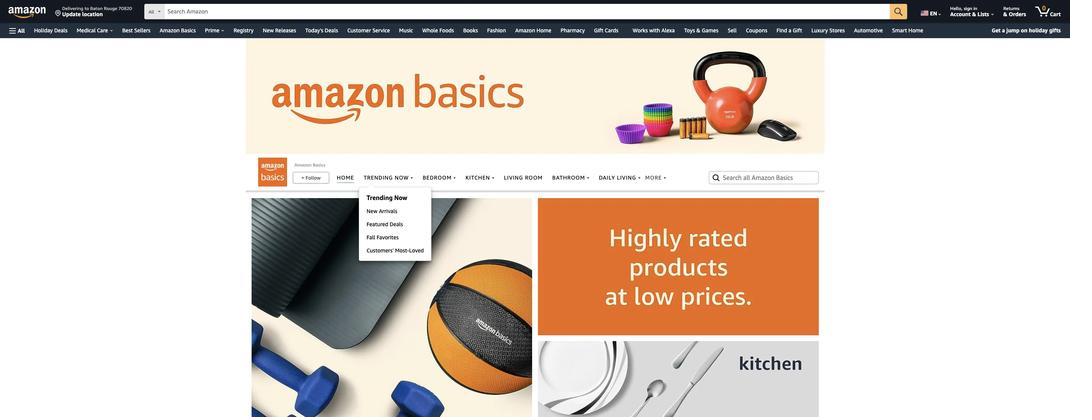 Task type: describe. For each thing, give the bounding box(es) containing it.
amazon image
[[8, 7, 46, 19]]

releases
[[275, 27, 296, 34]]

a for get
[[1003, 27, 1006, 34]]

follow
[[306, 175, 321, 181]]

returns & orders
[[1004, 5, 1027, 17]]

today's
[[306, 27, 324, 34]]

find a gift
[[777, 27, 803, 34]]

deals for today's deals
[[325, 27, 338, 34]]

prime link
[[201, 25, 229, 36]]

in
[[974, 5, 978, 11]]

alexa
[[662, 27, 675, 34]]

new releases
[[263, 27, 296, 34]]

amazon home link
[[511, 25, 556, 36]]

deals for holiday deals
[[54, 27, 68, 34]]

service
[[373, 27, 390, 34]]

2 gift from the left
[[794, 27, 803, 34]]

sell
[[728, 27, 737, 34]]

all inside all "button"
[[18, 27, 25, 34]]

customer service
[[348, 27, 390, 34]]

1 horizontal spatial amazon
[[295, 162, 312, 168]]

get a jump on holiday gifts
[[993, 27, 1062, 34]]

holiday
[[34, 27, 53, 34]]

sell link
[[724, 25, 742, 36]]

navigation navigation
[[0, 0, 1071, 38]]

amazon for the topmost 'amazon basics' link
[[160, 27, 180, 34]]

customer service link
[[343, 25, 395, 36]]

whole foods link
[[418, 25, 459, 36]]

best sellers link
[[118, 25, 155, 36]]

prime
[[205, 27, 220, 34]]

smart home link
[[888, 25, 929, 36]]

registry link
[[229, 25, 258, 36]]

works with alexa
[[633, 27, 675, 34]]

+ follow button
[[294, 173, 329, 183]]

amazon basics inside navigation navigation
[[160, 27, 196, 34]]

gift cards link
[[590, 25, 629, 36]]

find
[[777, 27, 788, 34]]

& for toys
[[697, 27, 701, 34]]

search image
[[712, 173, 721, 183]]

whole foods
[[423, 27, 454, 34]]

stores
[[830, 27, 846, 34]]

1 gift from the left
[[595, 27, 604, 34]]

works
[[633, 27, 648, 34]]

a for find
[[789, 27, 792, 34]]

medical care link
[[72, 25, 118, 36]]

medical
[[77, 27, 96, 34]]

Search all Amazon Basics search field
[[724, 171, 807, 185]]

today's deals link
[[301, 25, 343, 36]]

toys & games
[[685, 27, 719, 34]]

games
[[702, 27, 719, 34]]

0
[[1043, 4, 1047, 12]]

location
[[82, 11, 103, 17]]

delivering to baton rouge 70820 update location
[[62, 5, 132, 17]]

on
[[1022, 27, 1028, 34]]

none submit inside all search box
[[891, 4, 908, 19]]

returns
[[1004, 5, 1020, 11]]

luxury
[[812, 27, 829, 34]]

pharmacy link
[[556, 25, 590, 36]]

cart
[[1051, 11, 1062, 17]]

lists
[[978, 11, 990, 17]]

with
[[650, 27, 661, 34]]

account & lists
[[951, 11, 990, 17]]

delivering
[[62, 5, 83, 11]]

toys & games link
[[680, 25, 724, 36]]

books link
[[459, 25, 483, 36]]

smart
[[893, 27, 908, 34]]

fashion
[[488, 27, 506, 34]]

update
[[62, 11, 81, 17]]

0 vertical spatial amazon basics link
[[155, 25, 201, 36]]

best
[[122, 27, 133, 34]]



Task type: locate. For each thing, give the bounding box(es) containing it.
& inside 'link'
[[697, 27, 701, 34]]

70820
[[119, 5, 132, 11]]

amazon basics link
[[155, 25, 201, 36], [295, 162, 326, 168]]

amazon basics logo image
[[258, 158, 287, 187]]

2 horizontal spatial amazon
[[516, 27, 536, 34]]

gift cards
[[595, 27, 619, 34]]

1 horizontal spatial a
[[1003, 27, 1006, 34]]

books
[[464, 27, 478, 34]]

0 horizontal spatial &
[[697, 27, 701, 34]]

get a jump on holiday gifts link
[[990, 25, 1065, 36]]

sign
[[965, 5, 973, 11]]

0 horizontal spatial basics
[[181, 27, 196, 34]]

sellers
[[134, 27, 151, 34]]

None submit
[[891, 4, 908, 19]]

1 deals from the left
[[54, 27, 68, 34]]

2 a from the left
[[1003, 27, 1006, 34]]

whole
[[423, 27, 438, 34]]

basics up the 'follow' in the top of the page
[[313, 162, 326, 168]]

0 horizontal spatial all
[[18, 27, 25, 34]]

2 home from the left
[[909, 27, 924, 34]]

baton
[[90, 5, 103, 11]]

& for account
[[973, 11, 977, 17]]

home
[[537, 27, 552, 34], [909, 27, 924, 34]]

1 vertical spatial amazon basics
[[295, 162, 326, 168]]

luxury stores
[[812, 27, 846, 34]]

+
[[302, 175, 305, 181]]

registry
[[234, 27, 254, 34]]

1 horizontal spatial amazon basics link
[[295, 162, 326, 168]]

works with alexa link
[[629, 25, 680, 36]]

pharmacy
[[561, 27, 585, 34]]

get
[[993, 27, 1001, 34]]

0 horizontal spatial amazon
[[160, 27, 180, 34]]

0 horizontal spatial a
[[789, 27, 792, 34]]

amazon right sellers
[[160, 27, 180, 34]]

home right the smart
[[909, 27, 924, 34]]

0 vertical spatial basics
[[181, 27, 196, 34]]

holiday deals link
[[30, 25, 72, 36]]

deals right the 'today's'
[[325, 27, 338, 34]]

hello, sign in
[[951, 5, 978, 11]]

toys
[[685, 27, 696, 34]]

gift left cards
[[595, 27, 604, 34]]

home for smart home
[[909, 27, 924, 34]]

All search field
[[144, 4, 908, 20]]

amazon
[[160, 27, 180, 34], [516, 27, 536, 34], [295, 162, 312, 168]]

all down amazon image
[[18, 27, 25, 34]]

orders
[[1010, 11, 1027, 17]]

home for amazon home
[[537, 27, 552, 34]]

music link
[[395, 25, 418, 36]]

1 vertical spatial basics
[[313, 162, 326, 168]]

music
[[399, 27, 413, 34]]

1 horizontal spatial gift
[[794, 27, 803, 34]]

amazon home
[[516, 27, 552, 34]]

deals right holiday
[[54, 27, 68, 34]]

all inside all search box
[[149, 9, 154, 15]]

smart home
[[893, 27, 924, 34]]

& left the lists
[[973, 11, 977, 17]]

holiday deals
[[34, 27, 68, 34]]

amazon down all search box
[[516, 27, 536, 34]]

medical care
[[77, 27, 108, 34]]

amazon basics link left prime
[[155, 25, 201, 36]]

1 home from the left
[[537, 27, 552, 34]]

coupons link
[[742, 25, 773, 36]]

jump
[[1007, 27, 1020, 34]]

best sellers
[[122, 27, 151, 34]]

a right find
[[789, 27, 792, 34]]

1 horizontal spatial home
[[909, 27, 924, 34]]

foods
[[440, 27, 454, 34]]

& inside returns & orders
[[1004, 11, 1008, 17]]

amazon up +
[[295, 162, 312, 168]]

a
[[789, 27, 792, 34], [1003, 27, 1006, 34]]

all button
[[6, 23, 28, 38]]

holiday
[[1030, 27, 1049, 34]]

luxury stores link
[[807, 25, 850, 36]]

2 horizontal spatial &
[[1004, 11, 1008, 17]]

rouge
[[104, 5, 117, 11]]

0 vertical spatial all
[[149, 9, 154, 15]]

a right get
[[1003, 27, 1006, 34]]

basics inside navigation navigation
[[181, 27, 196, 34]]

+ follow
[[302, 175, 321, 181]]

1 a from the left
[[789, 27, 792, 34]]

gifts
[[1050, 27, 1062, 34]]

new releases link
[[258, 25, 301, 36]]

1 vertical spatial amazon basics link
[[295, 162, 326, 168]]

amazon basics
[[160, 27, 196, 34], [295, 162, 326, 168]]

coupons
[[747, 27, 768, 34]]

Search Amazon text field
[[165, 4, 891, 19]]

0 horizontal spatial amazon basics
[[160, 27, 196, 34]]

amazon for amazon home link
[[516, 27, 536, 34]]

amazon basics left prime
[[160, 27, 196, 34]]

gift
[[595, 27, 604, 34], [794, 27, 803, 34]]

customer
[[348, 27, 371, 34]]

cards
[[605, 27, 619, 34]]

all
[[149, 9, 154, 15], [18, 27, 25, 34]]

& right toys
[[697, 27, 701, 34]]

2 deals from the left
[[325, 27, 338, 34]]

amazon basics up the + follow
[[295, 162, 326, 168]]

find a gift link
[[773, 25, 807, 36]]

new
[[263, 27, 274, 34]]

all up sellers
[[149, 9, 154, 15]]

account
[[951, 11, 972, 17]]

basics
[[181, 27, 196, 34], [313, 162, 326, 168]]

& left orders
[[1004, 11, 1008, 17]]

0 horizontal spatial amazon basics link
[[155, 25, 201, 36]]

1 horizontal spatial basics
[[313, 162, 326, 168]]

automotive link
[[850, 25, 888, 36]]

home down search amazon text box
[[537, 27, 552, 34]]

0 vertical spatial amazon basics
[[160, 27, 196, 34]]

hello,
[[951, 5, 963, 11]]

gift right find
[[794, 27, 803, 34]]

0 horizontal spatial deals
[[54, 27, 68, 34]]

en link
[[917, 2, 945, 21]]

1 horizontal spatial deals
[[325, 27, 338, 34]]

0 horizontal spatial gift
[[595, 27, 604, 34]]

amazon basics link up the + follow
[[295, 162, 326, 168]]

1 vertical spatial all
[[18, 27, 25, 34]]

1 horizontal spatial &
[[973, 11, 977, 17]]

deals
[[54, 27, 68, 34], [325, 27, 338, 34]]

basics left prime
[[181, 27, 196, 34]]

1 horizontal spatial amazon basics
[[295, 162, 326, 168]]

0 horizontal spatial home
[[537, 27, 552, 34]]

automotive
[[855, 27, 884, 34]]

today's deals
[[306, 27, 338, 34]]

care
[[97, 27, 108, 34]]

to
[[85, 5, 89, 11]]

&
[[973, 11, 977, 17], [1004, 11, 1008, 17], [697, 27, 701, 34]]

1 horizontal spatial all
[[149, 9, 154, 15]]

& for returns
[[1004, 11, 1008, 17]]

en
[[931, 10, 938, 17]]



Task type: vqa. For each thing, say whether or not it's contained in the screenshot.
'until'
no



